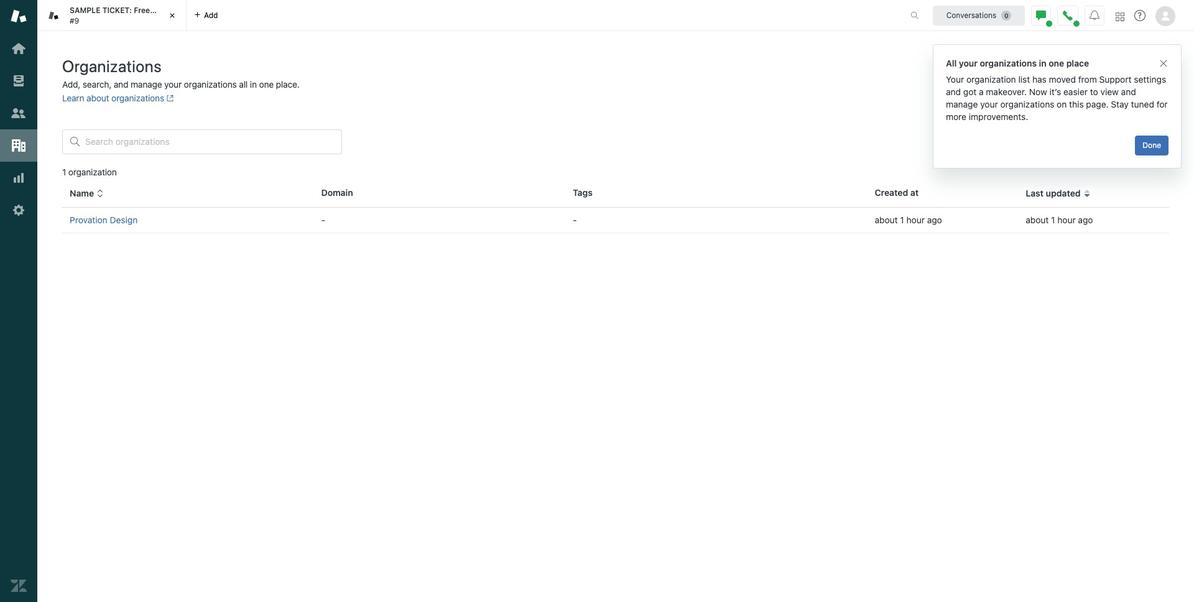 Task type: vqa. For each thing, say whether or not it's contained in the screenshot.
row containing SAMPLE TICKET: Are products ethically sourced
no



Task type: locate. For each thing, give the bounding box(es) containing it.
organization
[[1116, 65, 1166, 76], [967, 74, 1016, 85], [68, 167, 117, 177]]

last updated button
[[1026, 188, 1091, 199]]

makeover.
[[986, 86, 1027, 97]]

1 horizontal spatial hour
[[1058, 215, 1076, 225]]

0 horizontal spatial ago
[[927, 215, 942, 225]]

zendesk image
[[11, 578, 27, 594]]

manage
[[131, 79, 162, 90], [946, 99, 978, 109]]

0 vertical spatial manage
[[131, 79, 162, 90]]

and up "stay"
[[1121, 86, 1136, 97]]

zendesk products image
[[1116, 12, 1125, 21]]

1 horizontal spatial -
[[573, 215, 577, 225]]

organizations down now
[[1000, 99, 1055, 109]]

your up (opens in a new tab) image
[[164, 79, 182, 90]]

done
[[1143, 141, 1161, 150]]

manage up more at the top
[[946, 99, 978, 109]]

now
[[1029, 86, 1047, 97]]

one inside the all your organizations in one place your organization list has moved from support settings and got a makeover. now it's easier to view and manage your organizations on this page. stay tuned for more improvements.
[[1049, 58, 1064, 68]]

a
[[979, 86, 984, 97]]

0 horizontal spatial manage
[[131, 79, 162, 90]]

conversations
[[946, 10, 997, 20]]

organization inside the all your organizations in one place your organization list has moved from support settings and got a makeover. now it's easier to view and manage your organizations on this page. stay tuned for more improvements.
[[967, 74, 1016, 85]]

in inside organizations add, search, and manage your organizations all in one place.
[[250, 79, 257, 90]]

last updated
[[1026, 188, 1081, 198]]

sample ticket: free repair #9
[[70, 6, 174, 25]]

0 vertical spatial one
[[1049, 58, 1064, 68]]

0 horizontal spatial one
[[259, 79, 274, 90]]

0 horizontal spatial organization
[[68, 167, 117, 177]]

organizations
[[980, 58, 1037, 68], [184, 79, 237, 90], [111, 93, 164, 103], [1000, 99, 1055, 109]]

got
[[963, 86, 977, 97]]

1 horizontal spatial your
[[959, 58, 978, 68]]

provation design
[[70, 215, 138, 225]]

1 horizontal spatial organization
[[967, 74, 1016, 85]]

1 horizontal spatial ago
[[1078, 215, 1093, 225]]

one up moved
[[1049, 58, 1064, 68]]

2 horizontal spatial your
[[980, 99, 998, 109]]

0 vertical spatial in
[[1039, 58, 1047, 68]]

repair
[[152, 6, 174, 15]]

customers image
[[11, 105, 27, 121]]

import
[[1032, 65, 1058, 76]]

0 vertical spatial your
[[959, 58, 978, 68]]

2 about 1 hour ago from the left
[[1026, 215, 1093, 225]]

add,
[[62, 79, 80, 90]]

your
[[959, 58, 978, 68], [164, 79, 182, 90], [980, 99, 998, 109]]

get help image
[[1135, 10, 1146, 21]]

main element
[[0, 0, 37, 602]]

tab
[[37, 0, 187, 31]]

bulk import button
[[1002, 58, 1083, 83]]

0 horizontal spatial in
[[250, 79, 257, 90]]

2 vertical spatial your
[[980, 99, 998, 109]]

2 ago from the left
[[1078, 215, 1093, 225]]

one inside organizations add, search, and manage your organizations all in one place.
[[259, 79, 274, 90]]

reporting image
[[11, 170, 27, 186]]

1 vertical spatial your
[[164, 79, 182, 90]]

1 horizontal spatial in
[[1039, 58, 1047, 68]]

2 horizontal spatial and
[[1121, 86, 1136, 97]]

bulk
[[1012, 65, 1029, 76]]

about
[[87, 93, 109, 103], [875, 215, 898, 225], [1026, 215, 1049, 225]]

1 vertical spatial manage
[[946, 99, 978, 109]]

organizations left all
[[184, 79, 237, 90]]

conversations button
[[933, 5, 1025, 25]]

hour
[[907, 215, 925, 225], [1058, 215, 1076, 225]]

in
[[1039, 58, 1047, 68], [250, 79, 257, 90]]

0 horizontal spatial about
[[87, 93, 109, 103]]

learn
[[62, 93, 84, 103]]

1 horizontal spatial about 1 hour ago
[[1026, 215, 1093, 225]]

1 horizontal spatial and
[[946, 86, 961, 97]]

list
[[1018, 74, 1030, 85]]

0 horizontal spatial about 1 hour ago
[[875, 215, 942, 225]]

your right all
[[959, 58, 978, 68]]

0 horizontal spatial hour
[[907, 215, 925, 225]]

ago
[[927, 215, 942, 225], [1078, 215, 1093, 225]]

-
[[321, 215, 325, 225], [573, 215, 577, 225]]

0 horizontal spatial and
[[114, 79, 128, 90]]

and
[[114, 79, 128, 90], [946, 86, 961, 97], [1121, 86, 1136, 97]]

one left place.
[[259, 79, 274, 90]]

and up learn about organizations link
[[114, 79, 128, 90]]

manage up learn about organizations link
[[131, 79, 162, 90]]

close image
[[1159, 58, 1169, 68]]

1 vertical spatial in
[[250, 79, 257, 90]]

and down the 'your'
[[946, 86, 961, 97]]

1 horizontal spatial manage
[[946, 99, 978, 109]]

0 horizontal spatial -
[[321, 215, 325, 225]]

zendesk support image
[[11, 8, 27, 24]]

1 organization
[[62, 167, 117, 177]]

1 - from the left
[[321, 215, 325, 225]]

free
[[134, 6, 150, 15]]

updated
[[1046, 188, 1081, 198]]

more
[[946, 111, 967, 122]]

view
[[1101, 86, 1119, 97]]

0 horizontal spatial your
[[164, 79, 182, 90]]

1 hour from the left
[[907, 215, 925, 225]]

this
[[1069, 99, 1084, 109]]

(opens in a new tab) image
[[164, 95, 174, 102]]

in inside the all your organizations in one place your organization list has moved from support settings and got a makeover. now it's easier to view and manage your organizations on this page. stay tuned for more improvements.
[[1039, 58, 1047, 68]]

organization for add organization
[[1116, 65, 1166, 76]]

organizations down the organizations
[[111, 93, 164, 103]]

add organization button
[[1088, 58, 1176, 83]]

close image
[[166, 9, 179, 22]]

moved
[[1049, 74, 1076, 85]]

1 horizontal spatial one
[[1049, 58, 1064, 68]]

2 horizontal spatial organization
[[1116, 65, 1166, 76]]

about 1 hour ago
[[875, 215, 942, 225], [1026, 215, 1093, 225]]

in up has
[[1039, 58, 1047, 68]]

one
[[1049, 58, 1064, 68], [259, 79, 274, 90]]

in right all
[[250, 79, 257, 90]]

all
[[946, 58, 957, 68]]

2 horizontal spatial about
[[1026, 215, 1049, 225]]

your
[[946, 74, 964, 85]]

1 vertical spatial one
[[259, 79, 274, 90]]

learn about organizations link
[[62, 93, 174, 103]]

1
[[62, 167, 66, 177], [900, 215, 904, 225], [1051, 215, 1055, 225]]

1 ago from the left
[[927, 215, 942, 225]]

your down a
[[980, 99, 998, 109]]

organization inside add organization button
[[1116, 65, 1166, 76]]

settings
[[1134, 74, 1166, 85]]



Task type: describe. For each thing, give the bounding box(es) containing it.
page.
[[1086, 99, 1109, 109]]

1 horizontal spatial 1
[[900, 215, 904, 225]]

admin image
[[11, 202, 27, 218]]

easier
[[1064, 86, 1088, 97]]

views image
[[11, 73, 27, 89]]

to
[[1090, 86, 1098, 97]]

provation
[[70, 215, 107, 225]]

name
[[70, 188, 94, 198]]

and inside organizations add, search, and manage your organizations all in one place.
[[114, 79, 128, 90]]

0 horizontal spatial 1
[[62, 167, 66, 177]]

improvements.
[[969, 111, 1028, 122]]

learn about organizations
[[62, 93, 164, 103]]

add
[[1098, 65, 1114, 76]]

manage inside the all your organizations in one place your organization list has moved from support settings and got a makeover. now it's easier to view and manage your organizations on this page. stay tuned for more improvements.
[[946, 99, 978, 109]]

last
[[1026, 188, 1044, 198]]

your inside organizations add, search, and manage your organizations all in one place.
[[164, 79, 182, 90]]

manage inside organizations add, search, and manage your organizations all in one place.
[[131, 79, 162, 90]]

place.
[[276, 79, 300, 90]]

1 horizontal spatial about
[[875, 215, 898, 225]]

add organization
[[1098, 65, 1166, 76]]

organizations up list
[[980, 58, 1037, 68]]

on
[[1057, 99, 1067, 109]]

all your organizations in one place your organization list has moved from support settings and got a makeover. now it's easier to view and manage your organizations on this page. stay tuned for more improvements.
[[946, 58, 1168, 122]]

Search organizations field
[[85, 136, 334, 147]]

get started image
[[11, 40, 27, 57]]

it's
[[1050, 86, 1061, 97]]

#9
[[70, 16, 79, 25]]

2 horizontal spatial 1
[[1051, 215, 1055, 225]]

sample
[[70, 6, 100, 15]]

provation design link
[[70, 215, 138, 225]]

from
[[1078, 74, 1097, 85]]

organizations image
[[11, 137, 27, 154]]

organization for 1 organization
[[68, 167, 117, 177]]

organizations inside organizations add, search, and manage your organizations all in one place.
[[184, 79, 237, 90]]

organizations
[[62, 57, 162, 75]]

has
[[1033, 74, 1047, 85]]

for
[[1157, 99, 1168, 109]]

bulk import
[[1012, 65, 1058, 76]]

support
[[1099, 74, 1132, 85]]

done button
[[1135, 136, 1169, 155]]

tabs tab list
[[37, 0, 898, 31]]

tuned
[[1131, 99, 1154, 109]]

name button
[[70, 188, 104, 199]]

search,
[[83, 79, 111, 90]]

all
[[239, 79, 248, 90]]

1 about 1 hour ago from the left
[[875, 215, 942, 225]]

tab containing sample ticket: free repair
[[37, 0, 187, 31]]

ticket:
[[102, 6, 132, 15]]

2 hour from the left
[[1058, 215, 1076, 225]]

stay
[[1111, 99, 1129, 109]]

all your organizations in one place dialog
[[933, 44, 1182, 169]]

design
[[110, 215, 138, 225]]

2 - from the left
[[573, 215, 577, 225]]

place
[[1067, 58, 1089, 68]]

organizations add, search, and manage your organizations all in one place.
[[62, 57, 300, 90]]



